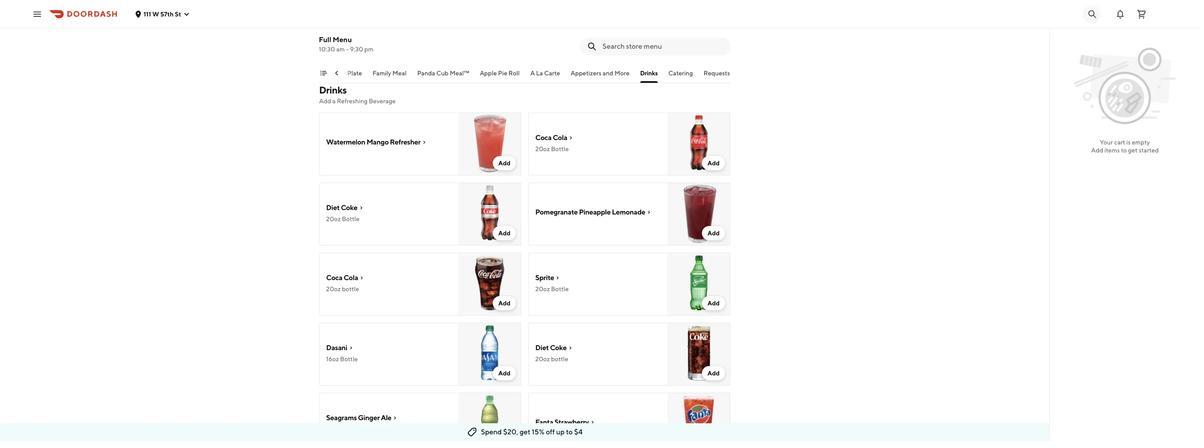 Task type: vqa. For each thing, say whether or not it's contained in the screenshot.
'Appetizers and More' BUTTON
yes



Task type: locate. For each thing, give the bounding box(es) containing it.
to
[[1121, 147, 1127, 154], [566, 428, 573, 436]]

scroll menu navigation left image
[[333, 70, 340, 77]]

diet coke for bottle
[[326, 203, 358, 212]]

1 horizontal spatial coca cola
[[535, 133, 567, 142]]

requests
[[704, 70, 730, 77]]

coke for bottle
[[341, 203, 358, 212]]

1 horizontal spatial cola
[[553, 133, 567, 142]]

20oz
[[535, 145, 550, 152], [326, 215, 341, 223], [326, 285, 341, 293], [535, 285, 550, 293], [535, 355, 550, 363], [326, 426, 341, 433]]

111 w 57th st
[[144, 10, 181, 18]]

appetizers and more button
[[571, 69, 630, 83]]

add
[[319, 98, 331, 105], [1091, 147, 1103, 154], [498, 160, 511, 167], [708, 160, 720, 167], [498, 230, 511, 237], [708, 230, 720, 237], [498, 300, 511, 307], [708, 300, 720, 307], [498, 370, 511, 377], [708, 370, 720, 377]]

111 w 57th st button
[[135, 10, 190, 18]]

1 vertical spatial roll
[[509, 70, 520, 77]]

57th
[[160, 10, 174, 18]]

seagrams ginger ale image
[[458, 393, 521, 441]]

cart
[[1114, 139, 1125, 146]]

0 vertical spatial apple
[[535, 21, 554, 29]]

20oz bottle for seagrams ginger ale
[[326, 426, 360, 433]]

coke for bottle
[[550, 344, 567, 352]]

1 horizontal spatial 20oz bottle
[[535, 355, 568, 363]]

pie inside 'button'
[[498, 70, 508, 77]]

0 horizontal spatial cola
[[344, 273, 358, 282]]

0 horizontal spatial diet coke image
[[458, 183, 521, 246]]

bigger plate
[[328, 70, 362, 77]]

sprite
[[535, 273, 554, 282]]

bottle for dasani
[[340, 355, 358, 363]]

1 vertical spatial pie
[[498, 70, 508, 77]]

bottle
[[342, 285, 359, 293], [551, 355, 568, 363]]

get down is on the top right of the page
[[1128, 147, 1138, 154]]

cub
[[437, 70, 449, 77]]

20oz bottle
[[326, 285, 359, 293], [535, 355, 568, 363]]

0 vertical spatial diet coke
[[326, 203, 358, 212]]

0 horizontal spatial get
[[520, 428, 530, 436]]

1 vertical spatial diet coke image
[[668, 323, 730, 386]]

to right the "up"
[[566, 428, 573, 436]]

show menu categories image
[[320, 70, 327, 77]]

full
[[319, 35, 332, 44]]

1 vertical spatial to
[[566, 428, 573, 436]]

0 horizontal spatial pie
[[498, 70, 508, 77]]

1 vertical spatial get
[[520, 428, 530, 436]]

0 horizontal spatial coca
[[326, 273, 342, 282]]

1 vertical spatial 20oz bottle
[[535, 355, 568, 363]]

1 vertical spatial diet
[[535, 344, 549, 352]]

coca cola image
[[668, 113, 730, 176], [458, 253, 521, 316]]

0 vertical spatial get
[[1128, 147, 1138, 154]]

1 vertical spatial coca cola image
[[458, 253, 521, 316]]

roll
[[567, 21, 579, 29], [509, 70, 520, 77]]

9:30
[[350, 46, 363, 53]]

1 horizontal spatial coca cola image
[[668, 113, 730, 176]]

1 horizontal spatial roll
[[567, 21, 579, 29]]

Item Search search field
[[603, 42, 723, 51]]

0 vertical spatial drinks
[[640, 70, 658, 77]]

pineapple
[[579, 208, 611, 216]]

fanta
[[535, 418, 553, 426]]

0 horizontal spatial apple
[[480, 70, 497, 77]]

diet for 20oz bottle
[[326, 203, 340, 212]]

1 horizontal spatial drinks
[[640, 70, 658, 77]]

diet coke image
[[458, 183, 521, 246], [668, 323, 730, 386]]

w
[[152, 10, 159, 18]]

drinks up 'a'
[[319, 84, 347, 96]]

0 vertical spatial cola
[[553, 133, 567, 142]]

panda cub meal™
[[417, 70, 469, 77]]

0 horizontal spatial drinks
[[319, 84, 347, 96]]

family
[[373, 70, 391, 77]]

1 horizontal spatial diet coke
[[535, 344, 567, 352]]

drinks
[[640, 70, 658, 77], [319, 84, 347, 96]]

pomegranate pineapple lemonade
[[535, 208, 645, 216]]

notification bell image
[[1115, 9, 1126, 19]]

0 vertical spatial diet coke image
[[458, 183, 521, 246]]

to inside your cart is empty add items to get started
[[1121, 147, 1127, 154]]

0 vertical spatial to
[[1121, 147, 1127, 154]]

get inside your cart is empty add items to get started
[[1128, 147, 1138, 154]]

20oz bottle
[[535, 145, 569, 152], [326, 215, 360, 223], [535, 285, 569, 293], [326, 426, 360, 433]]

0 vertical spatial coke
[[341, 203, 358, 212]]

dasani
[[326, 344, 347, 352]]

diet coke
[[326, 203, 358, 212], [535, 344, 567, 352]]

a la carte
[[531, 70, 560, 77]]

drinks right more at the right top
[[640, 70, 658, 77]]

1 vertical spatial diet coke
[[535, 344, 567, 352]]

1 vertical spatial coca cola
[[326, 273, 358, 282]]

0 horizontal spatial coke
[[341, 203, 358, 212]]

bottle
[[551, 145, 569, 152], [342, 215, 360, 223], [551, 285, 569, 293], [340, 355, 358, 363], [342, 426, 360, 433]]

1 vertical spatial coca
[[326, 273, 342, 282]]

a la carte button
[[531, 69, 560, 83]]

0 items, open order cart image
[[1136, 9, 1147, 19]]

get left 15%
[[520, 428, 530, 436]]

a
[[332, 98, 336, 105]]

1 horizontal spatial apple pie roll
[[535, 21, 579, 29]]

0 vertical spatial coca
[[535, 133, 552, 142]]

add button
[[493, 156, 516, 170], [702, 156, 725, 170], [493, 226, 516, 240], [702, 226, 725, 240], [493, 296, 516, 310], [702, 296, 725, 310], [493, 366, 516, 380], [702, 366, 725, 380]]

ginger
[[358, 414, 380, 422]]

coke
[[341, 203, 358, 212], [550, 344, 567, 352]]

0 horizontal spatial diet coke
[[326, 203, 358, 212]]

1 vertical spatial apple
[[480, 70, 497, 77]]

1 vertical spatial cola
[[344, 273, 358, 282]]

0 horizontal spatial roll
[[509, 70, 520, 77]]

add button for 'diet coke' image corresponding to 20oz bottle
[[493, 226, 516, 240]]

bottle for cola
[[342, 285, 359, 293]]

am
[[337, 46, 345, 53]]

1 horizontal spatial coke
[[550, 344, 567, 352]]

panda
[[417, 70, 435, 77]]

catering button
[[669, 69, 693, 83]]

1 vertical spatial bottle
[[551, 355, 568, 363]]

add button for watermelon mango refresher image
[[493, 156, 516, 170]]

0 horizontal spatial diet
[[326, 203, 340, 212]]

bottle for seagrams ginger ale
[[342, 426, 360, 433]]

dasani image
[[458, 323, 521, 386]]

0 vertical spatial bottle
[[342, 285, 359, 293]]

pie
[[556, 21, 566, 29], [498, 70, 508, 77]]

0 horizontal spatial bottle
[[342, 285, 359, 293]]

your cart is empty add items to get started
[[1091, 139, 1159, 154]]

refreshing
[[337, 98, 368, 105]]

coca
[[535, 133, 552, 142], [326, 273, 342, 282]]

most
[[335, 30, 349, 37]]

st
[[175, 10, 181, 18]]

1 horizontal spatial coca
[[535, 133, 552, 142]]

add button for dasani image
[[493, 366, 516, 380]]

add button for 20oz bottle coca cola image
[[493, 296, 516, 310]]

1 horizontal spatial apple
[[535, 21, 554, 29]]

1 horizontal spatial bottle
[[551, 355, 568, 363]]

get
[[1128, 147, 1138, 154], [520, 428, 530, 436]]

coca for bottle
[[535, 133, 552, 142]]

add button for sprite image
[[702, 296, 725, 310]]

apple
[[535, 21, 554, 29], [480, 70, 497, 77]]

0 vertical spatial coca cola
[[535, 133, 567, 142]]

20oz bottle for coca cola
[[535, 145, 569, 152]]

0 vertical spatial 20oz bottle
[[326, 285, 359, 293]]

add button for pomegranate pineapple lemonade image
[[702, 226, 725, 240]]

0 horizontal spatial coca cola
[[326, 273, 358, 282]]

0 horizontal spatial coca cola image
[[458, 253, 521, 316]]

bottle for sprite
[[551, 285, 569, 293]]

appetizers and more
[[571, 70, 630, 77]]

cola
[[553, 133, 567, 142], [344, 273, 358, 282]]

1 vertical spatial coke
[[550, 344, 567, 352]]

fanta strawberry image
[[668, 393, 730, 441]]

1 horizontal spatial diet coke image
[[668, 323, 730, 386]]

$4
[[574, 428, 583, 436]]

to down cart
[[1121, 147, 1127, 154]]

drinks inside drinks add a refreshing beverage
[[319, 84, 347, 96]]

1 horizontal spatial pie
[[556, 21, 566, 29]]

1 vertical spatial drinks
[[319, 84, 347, 96]]

1 horizontal spatial diet
[[535, 344, 549, 352]]

watermelon mango refresher
[[326, 138, 421, 146]]

coca cola for bottle
[[535, 133, 567, 142]]

items
[[1105, 147, 1120, 154]]

0 vertical spatial coca cola image
[[668, 113, 730, 176]]

bigger
[[328, 70, 346, 77]]

diet for 20oz bottle
[[535, 344, 549, 352]]

empty
[[1132, 139, 1150, 146]]

sprite image
[[668, 253, 730, 316]]

add button for 'diet coke' image related to 20oz bottle
[[702, 366, 725, 380]]

beverage
[[369, 98, 396, 105]]

diet
[[326, 203, 340, 212], [535, 344, 549, 352]]

0 horizontal spatial to
[[566, 428, 573, 436]]

0 horizontal spatial 20oz bottle
[[326, 285, 359, 293]]

coca cola
[[535, 133, 567, 142], [326, 273, 358, 282]]

to for items
[[1121, 147, 1127, 154]]

0 vertical spatial diet
[[326, 203, 340, 212]]

1 horizontal spatial to
[[1121, 147, 1127, 154]]

apple pie roll
[[535, 21, 579, 29], [480, 70, 520, 77]]

0 horizontal spatial apple pie roll
[[480, 70, 520, 77]]

1 horizontal spatial get
[[1128, 147, 1138, 154]]

16oz bottle
[[326, 355, 358, 363]]

open menu image
[[32, 9, 43, 19]]

coca cola for bottle
[[326, 273, 358, 282]]



Task type: describe. For each thing, give the bounding box(es) containing it.
started
[[1139, 147, 1159, 154]]

watermelon
[[326, 138, 365, 146]]

20oz bottle for diet coke
[[326, 215, 360, 223]]

diet coke for bottle
[[535, 344, 567, 352]]

family meal button
[[373, 69, 407, 83]]

0 vertical spatial roll
[[567, 21, 579, 29]]

to for up
[[566, 428, 573, 436]]

20oz for 'diet coke' image corresponding to 20oz bottle
[[326, 215, 341, 223]]

apple pie roll button
[[480, 69, 520, 83]]

bigger plate button
[[328, 69, 362, 83]]

watermelon mango refresher image
[[458, 113, 521, 176]]

20oz for 20oz bottle coca cola image
[[326, 285, 341, 293]]

20oz bottle for coke
[[535, 355, 568, 363]]

full menu 10:30 am - 9:30 pm
[[319, 35, 374, 53]]

meal
[[393, 70, 407, 77]]

mango
[[367, 138, 389, 146]]

meal™
[[450, 70, 469, 77]]

catering
[[669, 70, 693, 77]]

roll inside 'button'
[[509, 70, 520, 77]]

20oz for seagrams ginger ale image
[[326, 426, 341, 433]]

pomegranate
[[535, 208, 578, 216]]

20oz for 20oz bottle's coca cola image
[[535, 145, 550, 152]]

0 vertical spatial pie
[[556, 21, 566, 29]]

20oz bottle for sprite
[[535, 285, 569, 293]]

#3
[[326, 30, 334, 37]]

15%
[[532, 428, 545, 436]]

20oz for 'diet coke' image related to 20oz bottle
[[535, 355, 550, 363]]

a
[[531, 70, 535, 77]]

16oz
[[326, 355, 339, 363]]

seagrams ginger ale
[[326, 414, 392, 422]]

apple pie roll image
[[668, 0, 730, 59]]

coca for bottle
[[326, 273, 342, 282]]

off
[[546, 428, 555, 436]]

fanta strawberry
[[535, 418, 589, 426]]

drinks for drinks add a refreshing beverage
[[319, 84, 347, 96]]

111
[[144, 10, 151, 18]]

appetizers
[[571, 70, 602, 77]]

coca cola image for 20oz bottle
[[458, 253, 521, 316]]

more
[[615, 70, 630, 77]]

up
[[556, 428, 565, 436]]

seagrams
[[326, 414, 357, 422]]

add button for 20oz bottle's coca cola image
[[702, 156, 725, 170]]

pomegranate pineapple lemonade image
[[668, 183, 730, 246]]

apple inside 'button'
[[480, 70, 497, 77]]

plate
[[348, 70, 362, 77]]

lemonade
[[612, 208, 645, 216]]

spend
[[481, 428, 502, 436]]

refresher
[[390, 138, 421, 146]]

pm
[[365, 46, 374, 53]]

diet coke image for 20oz bottle
[[668, 323, 730, 386]]

20oz bottle for cola
[[326, 285, 359, 293]]

1 vertical spatial apple pie roll
[[480, 70, 520, 77]]

coca cola image for 20oz bottle
[[668, 113, 730, 176]]

la
[[536, 70, 543, 77]]

is
[[1127, 139, 1131, 146]]

spend $20, get 15% off up to $4
[[481, 428, 583, 436]]

carte
[[545, 70, 560, 77]]

10:30
[[319, 46, 335, 53]]

#3 most liked
[[326, 30, 366, 37]]

-
[[346, 46, 349, 53]]

diet coke image for 20oz bottle
[[458, 183, 521, 246]]

ale
[[381, 414, 392, 422]]

bottle for coke
[[551, 355, 568, 363]]

bottle for coca cola
[[551, 145, 569, 152]]

cola for 20oz bottle
[[553, 133, 567, 142]]

drinks for drinks
[[640, 70, 658, 77]]

cola for 20oz bottle
[[344, 273, 358, 282]]

liked
[[350, 30, 366, 37]]

strawberry
[[555, 418, 589, 426]]

add inside your cart is empty add items to get started
[[1091, 147, 1103, 154]]

menu
[[333, 35, 352, 44]]

bottle for diet coke
[[342, 215, 360, 223]]

20oz for sprite image
[[535, 285, 550, 293]]

family meal
[[373, 70, 407, 77]]

add inside drinks add a refreshing beverage
[[319, 98, 331, 105]]

0 vertical spatial apple pie roll
[[535, 21, 579, 29]]

your
[[1100, 139, 1113, 146]]

panda cub meal™ button
[[417, 69, 469, 83]]

$20,
[[503, 428, 518, 436]]

requests button
[[704, 69, 730, 83]]

and
[[603, 70, 614, 77]]

drinks add a refreshing beverage
[[319, 84, 396, 105]]

veggie spring roll image
[[458, 0, 521, 59]]



